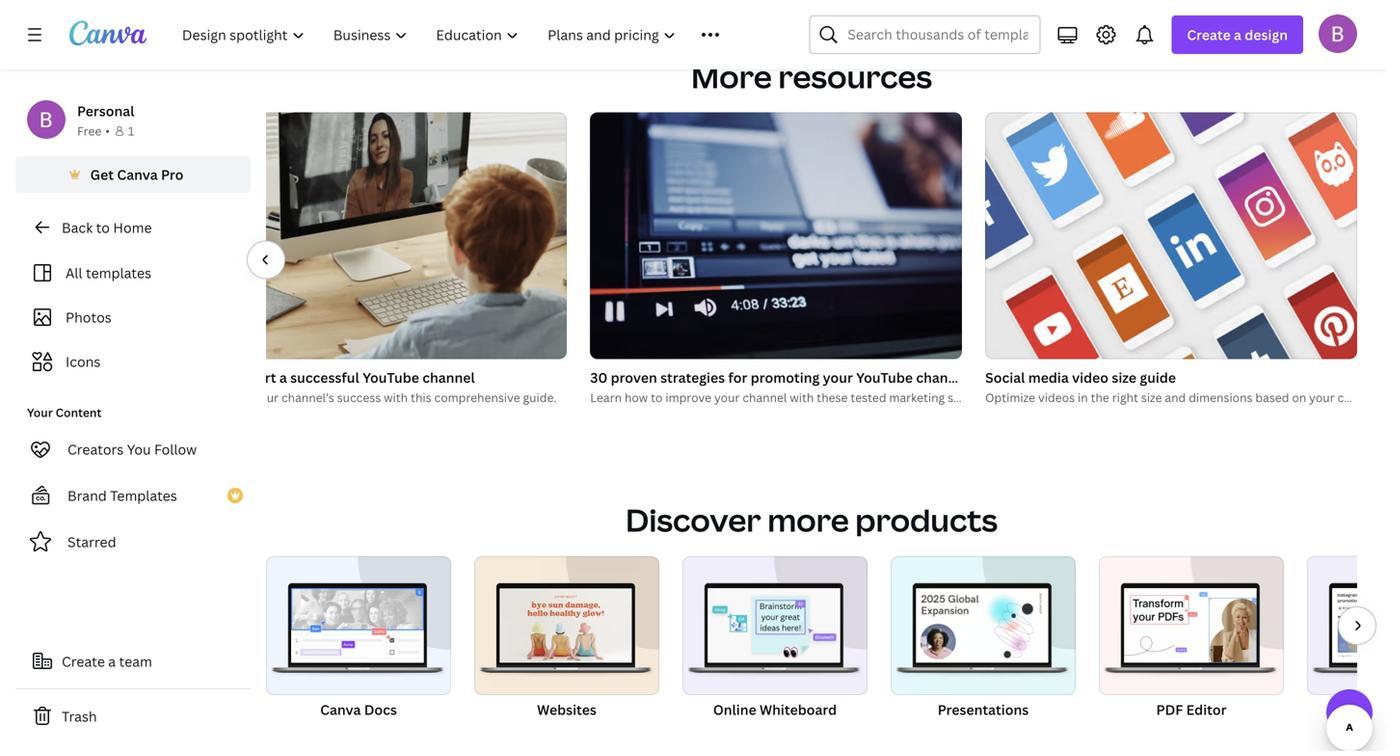 Task type: vqa. For each thing, say whether or not it's contained in the screenshot.
a related to team
yes



Task type: locate. For each thing, give the bounding box(es) containing it.
these
[[817, 390, 848, 406]]

creators you follow
[[67, 440, 197, 459]]

•
[[105, 123, 110, 139]]

trash link
[[15, 697, 251, 736]]

to up track on the left of page
[[228, 368, 242, 387]]

social
[[986, 368, 1025, 387]]

1 horizontal spatial create
[[1187, 26, 1231, 44]]

back
[[62, 218, 93, 237]]

2 vertical spatial a
[[108, 652, 116, 671]]

your down for
[[714, 390, 740, 406]]

brand
[[67, 486, 107, 505]]

social media video size guide link
[[986, 367, 1358, 388]]

a
[[1234, 26, 1242, 44], [280, 368, 287, 387], [108, 652, 116, 671]]

youtube up tested
[[856, 368, 913, 387]]

1 vertical spatial a
[[280, 368, 287, 387]]

creators
[[67, 440, 124, 459]]

get
[[90, 165, 114, 184]]

track
[[222, 390, 250, 406]]

1 horizontal spatial youtube
[[856, 368, 913, 387]]

chosen
[[1338, 390, 1378, 406]]

1 horizontal spatial with
[[790, 390, 814, 406]]

a for team
[[108, 652, 116, 671]]

strategies.
[[948, 390, 1006, 406]]

comprehensive
[[434, 390, 520, 406]]

channel up this
[[423, 368, 475, 387]]

free
[[77, 123, 101, 139]]

all templates
[[66, 264, 151, 282]]

icons
[[66, 352, 101, 371]]

a left design
[[1234, 26, 1242, 44]]

create inside the create a design dropdown button
[[1187, 26, 1231, 44]]

icons link
[[27, 343, 239, 380]]

more resources
[[691, 56, 932, 98]]

2 vertical spatial to
[[651, 390, 663, 406]]

canva left docs
[[320, 700, 361, 719]]

to right how
[[651, 390, 663, 406]]

channel
[[423, 368, 475, 387], [916, 368, 969, 387], [743, 390, 787, 406]]

1 vertical spatial to
[[228, 368, 242, 387]]

0 horizontal spatial to
[[96, 218, 110, 237]]

more
[[691, 56, 772, 98]]

your content
[[27, 405, 102, 420]]

youtube up this
[[363, 368, 419, 387]]

None search field
[[809, 15, 1041, 54]]

online whiteboard image
[[683, 556, 868, 695]]

channel's
[[282, 390, 334, 406]]

to right back
[[96, 218, 110, 237]]

2 with from the left
[[790, 390, 814, 406]]

right
[[1113, 390, 1139, 406]]

create inside create a team button
[[62, 652, 105, 671]]

1 youtube from the left
[[363, 368, 419, 387]]

size up right
[[1112, 368, 1137, 387]]

create for create a design
[[1187, 26, 1231, 44]]

presentations
[[938, 700, 1029, 719]]

how
[[625, 390, 648, 406]]

successful
[[290, 368, 359, 387]]

0 horizontal spatial a
[[108, 652, 116, 671]]

with down how to start a successful youtube channel link
[[384, 390, 408, 406]]

your
[[823, 368, 853, 387], [253, 390, 279, 406], [714, 390, 740, 406], [1310, 390, 1335, 406]]

0 horizontal spatial with
[[384, 390, 408, 406]]

promoting
[[751, 368, 820, 387]]

create a team
[[62, 652, 152, 671]]

on
[[1292, 390, 1307, 406]]

video
[[1072, 368, 1109, 387]]

trash
[[62, 707, 97, 726]]

0 horizontal spatial size
[[1112, 368, 1137, 387]]

0 horizontal spatial youtube
[[363, 368, 419, 387]]

guide.
[[523, 390, 557, 406]]

create left design
[[1187, 26, 1231, 44]]

how
[[195, 368, 225, 387]]

with inside 30 proven strategies for promoting your youtube channel learn how to improve your channel with these tested marketing strategies.
[[790, 390, 814, 406]]

to for how
[[228, 368, 242, 387]]

1 with from the left
[[384, 390, 408, 406]]

0 vertical spatial create
[[1187, 26, 1231, 44]]

editor
[[1187, 700, 1227, 719]]

create left team
[[62, 652, 105, 671]]

brand templates
[[67, 486, 177, 505]]

your down start
[[253, 390, 279, 406]]

photos
[[66, 308, 112, 326]]

youtube
[[363, 368, 419, 387], [856, 368, 913, 387]]

size
[[1112, 368, 1137, 387], [1142, 390, 1162, 406]]

to inside back to home link
[[96, 218, 110, 237]]

to inside 30 proven strategies for promoting your youtube channel learn how to improve your channel with these tested marketing strategies.
[[651, 390, 663, 406]]

channel down 30 proven strategies for promoting your youtube channel link
[[743, 390, 787, 406]]

2 horizontal spatial a
[[1234, 26, 1242, 44]]

0 horizontal spatial canva
[[117, 165, 158, 184]]

1 horizontal spatial to
[[228, 368, 242, 387]]

you
[[127, 440, 151, 459]]

brand templates link
[[15, 476, 251, 515]]

size down the guide
[[1142, 390, 1162, 406]]

a inside button
[[108, 652, 116, 671]]

canva left pro at the left of the page
[[117, 165, 158, 184]]

1 vertical spatial canva
[[320, 700, 361, 719]]

how to start a successful youtube channel link
[[195, 367, 567, 388]]

free •
[[77, 123, 110, 139]]

with down promoting
[[790, 390, 814, 406]]

1 horizontal spatial channel
[[743, 390, 787, 406]]

fast-
[[195, 390, 222, 406]]

docs
[[364, 700, 397, 719]]

1 horizontal spatial size
[[1142, 390, 1162, 406]]

guide
[[1140, 368, 1176, 387]]

to for back
[[96, 218, 110, 237]]

magic link
[[1308, 556, 1389, 740]]

channel inside "how to start a successful youtube channel fast-track your channel's success with this comprehensive guide."
[[423, 368, 475, 387]]

with inside "how to start a successful youtube channel fast-track your channel's success with this comprehensive guide."
[[384, 390, 408, 406]]

to inside "how to start a successful youtube channel fast-track your channel's success with this comprehensive guide."
[[228, 368, 242, 387]]

discover
[[626, 499, 761, 541]]

follow
[[154, 440, 197, 459]]

a inside dropdown button
[[1234, 26, 1242, 44]]

canva
[[117, 165, 158, 184], [320, 700, 361, 719]]

a right start
[[280, 368, 287, 387]]

0 horizontal spatial channel
[[423, 368, 475, 387]]

and
[[1165, 390, 1186, 406]]

so
[[1381, 390, 1389, 406]]

magic
[[1357, 700, 1389, 719]]

discover more products
[[626, 499, 998, 541]]

success
[[337, 390, 381, 406]]

1 horizontal spatial canva
[[320, 700, 361, 719]]

a left team
[[108, 652, 116, 671]]

1 horizontal spatial a
[[280, 368, 287, 387]]

starred link
[[15, 523, 251, 561]]

templates
[[86, 264, 151, 282]]

1 vertical spatial size
[[1142, 390, 1162, 406]]

0 vertical spatial a
[[1234, 26, 1242, 44]]

templates
[[110, 486, 177, 505]]

social media video size guide image
[[986, 112, 1358, 359]]

pdf
[[1157, 700, 1183, 719]]

start
[[245, 368, 276, 387]]

0 vertical spatial canva
[[117, 165, 158, 184]]

websites image
[[474, 556, 660, 695]]

channel up marketing
[[916, 368, 969, 387]]

top level navigation element
[[170, 15, 763, 54], [170, 15, 763, 54]]

1 vertical spatial create
[[62, 652, 105, 671]]

0 horizontal spatial create
[[62, 652, 105, 671]]

bob builder image
[[1319, 14, 1358, 53]]

0 vertical spatial to
[[96, 218, 110, 237]]

pdf editor image
[[1099, 556, 1284, 695]]

your right on
[[1310, 390, 1335, 406]]

2 horizontal spatial to
[[651, 390, 663, 406]]

for
[[728, 368, 748, 387]]

strategies
[[661, 368, 725, 387]]

2 youtube from the left
[[856, 368, 913, 387]]



Task type: describe. For each thing, give the bounding box(es) containing it.
youtube inside 30 proven strategies for promoting your youtube channel learn how to improve your channel with these tested marketing strategies.
[[856, 368, 913, 387]]

your inside social media video size guide optimize videos in the right size and dimensions based on your chosen so
[[1310, 390, 1335, 406]]

proven
[[611, 368, 657, 387]]

create a design button
[[1172, 15, 1304, 54]]

30 proven strategies for promoting your youtube channel image
[[590, 112, 962, 359]]

design
[[1245, 26, 1288, 44]]

get canva pro
[[90, 165, 184, 184]]

canva docs
[[320, 700, 397, 719]]

team
[[119, 652, 152, 671]]

canva inside "link"
[[320, 700, 361, 719]]

create for create a team
[[62, 652, 105, 671]]

how to start a successful youtube channel fast-track your channel's success with this comprehensive guide.
[[195, 368, 557, 406]]

creators you follow link
[[15, 430, 251, 469]]

a for design
[[1234, 26, 1242, 44]]

create a design
[[1187, 26, 1288, 44]]

learn
[[590, 390, 622, 406]]

more
[[768, 499, 849, 541]]

social media video size guide optimize videos in the right size and dimensions based on your chosen so
[[986, 368, 1389, 406]]

improve
[[666, 390, 712, 406]]

0 vertical spatial size
[[1112, 368, 1137, 387]]

dimensions
[[1189, 390, 1253, 406]]

photos link
[[27, 299, 239, 336]]

resources
[[778, 56, 932, 98]]

in
[[1078, 390, 1088, 406]]

online
[[713, 700, 757, 719]]

content
[[56, 405, 102, 420]]

presentations link
[[891, 556, 1076, 740]]

videos
[[1038, 390, 1075, 406]]

online whiteboard
[[713, 700, 837, 719]]

create a team button
[[15, 642, 251, 681]]

30 proven strategies for promoting your youtube channel learn how to improve your channel with these tested marketing strategies.
[[590, 368, 1006, 406]]

all templates link
[[27, 255, 239, 291]]

canva inside button
[[117, 165, 158, 184]]

2 horizontal spatial channel
[[916, 368, 969, 387]]

this
[[411, 390, 432, 406]]

optimize
[[986, 390, 1036, 406]]

the
[[1091, 390, 1110, 406]]

canva docs link
[[266, 556, 451, 740]]

back to home
[[62, 218, 152, 237]]

Search search field
[[848, 16, 1028, 53]]

whiteboard
[[760, 700, 837, 719]]

30
[[590, 368, 608, 387]]

30 proven strategies for promoting your youtube channel link
[[590, 367, 969, 388]]

how to start a successful youtube channel image
[[195, 112, 567, 359]]

youtube inside "how to start a successful youtube channel fast-track your channel's success with this comprehensive guide."
[[363, 368, 419, 387]]

websites link
[[474, 556, 660, 740]]

products
[[856, 499, 998, 541]]

based
[[1256, 390, 1290, 406]]

tested
[[851, 390, 887, 406]]

websites
[[537, 700, 597, 719]]

a inside "how to start a successful youtube channel fast-track your channel's success with this comprehensive guide."
[[280, 368, 287, 387]]

get canva pro button
[[15, 156, 251, 193]]

online whiteboard link
[[683, 556, 868, 740]]

1
[[128, 123, 134, 139]]

media
[[1029, 368, 1069, 387]]

magic design image
[[1308, 556, 1389, 695]]

all
[[66, 264, 82, 282]]

home
[[113, 218, 152, 237]]

your up the "these"
[[823, 368, 853, 387]]

presentations image
[[891, 556, 1076, 695]]

your
[[27, 405, 53, 420]]

pdf editor
[[1157, 700, 1227, 719]]

your inside "how to start a successful youtube channel fast-track your channel's success with this comprehensive guide."
[[253, 390, 279, 406]]

canva docs image
[[266, 556, 451, 695]]

pro
[[161, 165, 184, 184]]

back to home link
[[15, 208, 251, 247]]

personal
[[77, 102, 134, 120]]

pdf editor link
[[1099, 556, 1284, 740]]

marketing
[[890, 390, 945, 406]]



